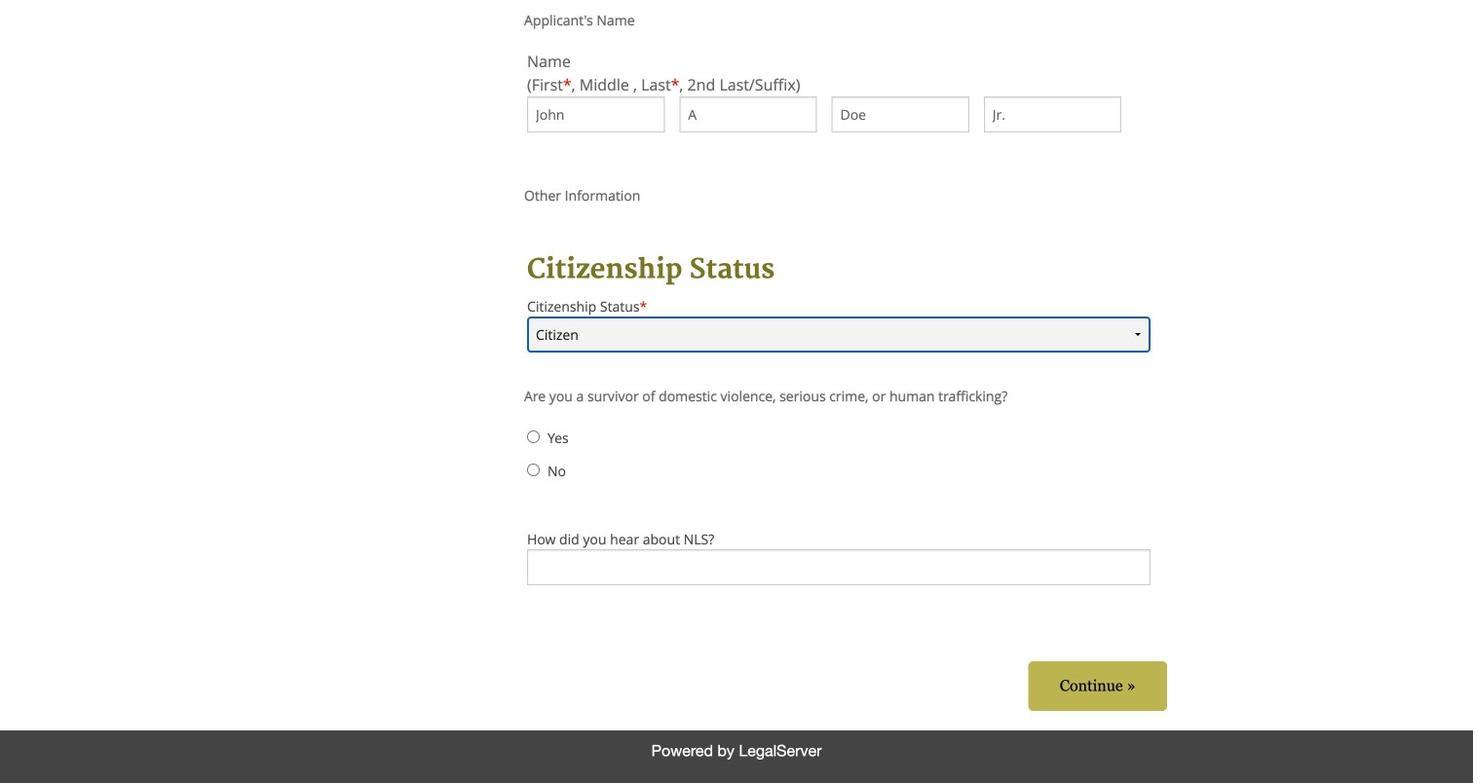 Task type: describe. For each thing, give the bounding box(es) containing it.
Continue » submit
[[1029, 662, 1168, 712]]

Suffix text field
[[984, 97, 1122, 133]]

First* text field
[[527, 97, 665, 133]]



Task type: locate. For each thing, give the bounding box(es) containing it.
None text field
[[527, 550, 1151, 586]]

Last* text field
[[832, 97, 970, 133]]

None radio
[[527, 431, 540, 444], [527, 464, 540, 477], [527, 431, 540, 444], [527, 464, 540, 477]]

Middle text field
[[680, 97, 817, 133]]



